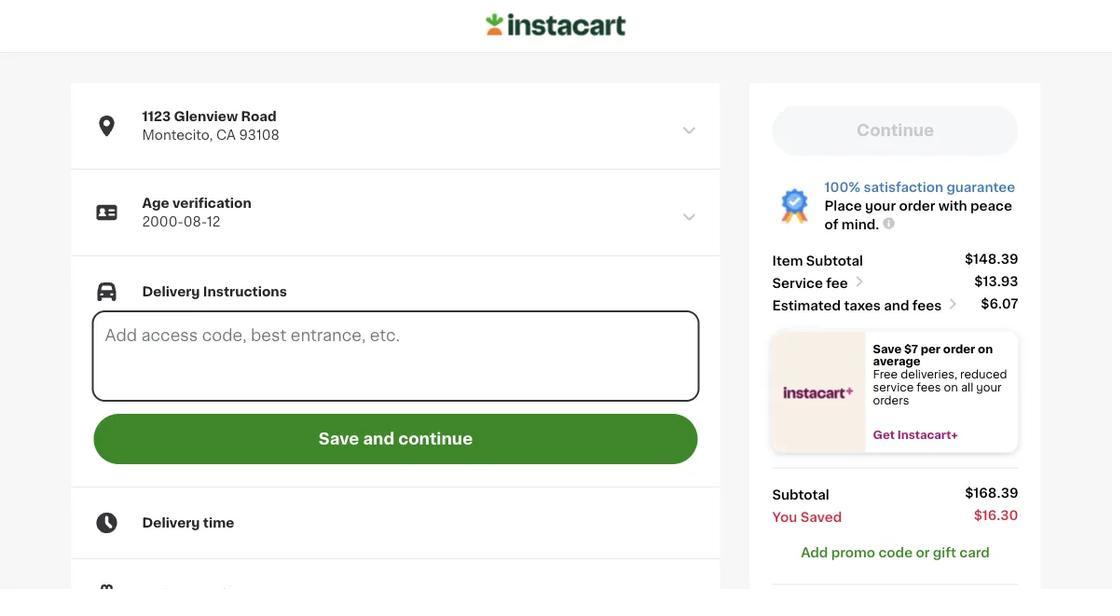 Task type: vqa. For each thing, say whether or not it's contained in the screenshot.
100% SATISFACTION GUARANTEE
yes



Task type: describe. For each thing, give the bounding box(es) containing it.
service fee
[[773, 276, 848, 290]]

satisfaction
[[864, 181, 944, 194]]

$13.93
[[975, 275, 1019, 288]]

add promo code or gift card button
[[801, 543, 990, 562]]

1 vertical spatial subtotal
[[773, 488, 830, 501]]

1123
[[142, 110, 171, 123]]

estimated
[[773, 299, 841, 312]]

age
[[142, 197, 169, 210]]

$16.30
[[974, 509, 1019, 522]]

save and continue
[[319, 431, 473, 447]]

service
[[873, 382, 914, 393]]

taxes
[[844, 299, 881, 312]]

place
[[825, 200, 862, 213]]

place your order with peace of mind.
[[825, 200, 1013, 231]]

100%
[[825, 181, 861, 194]]

ca
[[216, 129, 236, 142]]

or
[[916, 546, 930, 559]]

reduced
[[961, 369, 1008, 380]]

delivery for delivery instructions
[[142, 285, 200, 298]]

orders
[[873, 395, 910, 406]]

your inside "save $7 per order on average free deliveries, reduced service fees on all your orders"
[[977, 382, 1002, 393]]

glenview
[[174, 110, 238, 123]]

save for save $7 per order on average free deliveries, reduced service fees on all your orders
[[873, 343, 902, 354]]

1 vertical spatial on
[[944, 382, 958, 393]]

instructions
[[203, 285, 287, 298]]

card
[[960, 546, 990, 559]]

item subtotal
[[773, 254, 864, 267]]

get instacart+ button
[[866, 429, 1019, 442]]

guarantee
[[947, 181, 1016, 194]]

delivery instructions
[[142, 285, 287, 298]]

0 vertical spatial fees
[[913, 299, 942, 312]]

estimated taxes and fees
[[773, 299, 942, 312]]

save and continue button
[[94, 414, 698, 464]]

get
[[873, 430, 895, 441]]

delivery for delivery time
[[142, 517, 200, 530]]

fees inside "save $7 per order on average free deliveries, reduced service fees on all your orders"
[[917, 382, 941, 393]]

all
[[961, 382, 974, 393]]

you saved
[[773, 511, 842, 524]]

and inside button
[[363, 431, 395, 447]]

fee
[[826, 276, 848, 290]]

get instacart+
[[873, 430, 958, 441]]

continue
[[398, 431, 473, 447]]

code
[[879, 546, 913, 559]]



Task type: locate. For each thing, give the bounding box(es) containing it.
saved
[[801, 511, 842, 524]]

0 vertical spatial subtotal
[[806, 254, 864, 267]]

home image
[[486, 11, 626, 39]]

age verification 2000-08-12
[[142, 197, 252, 228]]

fees down 'deliveries,'
[[917, 382, 941, 393]]

2000-
[[142, 215, 183, 228]]

0 vertical spatial save
[[873, 343, 902, 354]]

subtotal up 'you saved'
[[773, 488, 830, 501]]

road
[[241, 110, 277, 123]]

verification
[[172, 197, 252, 210]]

and right the taxes
[[884, 299, 910, 312]]

0 vertical spatial order
[[899, 200, 936, 213]]

your
[[865, 200, 896, 213], [977, 382, 1002, 393]]

you
[[773, 511, 798, 524]]

age verification image
[[681, 209, 698, 226]]

1 vertical spatial delivery
[[142, 517, 200, 530]]

deliveries,
[[901, 369, 958, 380]]

0 horizontal spatial your
[[865, 200, 896, 213]]

1 vertical spatial your
[[977, 382, 1002, 393]]

free
[[873, 369, 898, 380]]

1 vertical spatial fees
[[917, 382, 941, 393]]

order down the 100% satisfaction guarantee
[[899, 200, 936, 213]]

0 vertical spatial delivery
[[142, 285, 200, 298]]

promo
[[832, 546, 876, 559]]

delivery time
[[142, 517, 234, 530]]

delivery address image
[[681, 122, 698, 139]]

1 horizontal spatial order
[[944, 343, 976, 354]]

0 horizontal spatial save
[[319, 431, 359, 447]]

and
[[884, 299, 910, 312], [363, 431, 395, 447]]

average
[[873, 356, 921, 367]]

1 horizontal spatial save
[[873, 343, 902, 354]]

order inside "save $7 per order on average free deliveries, reduced service fees on all your orders"
[[944, 343, 976, 354]]

0 horizontal spatial order
[[899, 200, 936, 213]]

order right per
[[944, 343, 976, 354]]

$6.07
[[981, 297, 1019, 310]]

1 vertical spatial order
[[944, 343, 976, 354]]

your down reduced
[[977, 382, 1002, 393]]

on
[[978, 343, 993, 354], [944, 382, 958, 393]]

with
[[939, 200, 968, 213]]

mind.
[[842, 218, 880, 231]]

1 vertical spatial and
[[363, 431, 395, 447]]

0 vertical spatial on
[[978, 343, 993, 354]]

0 horizontal spatial and
[[363, 431, 395, 447]]

of
[[825, 218, 839, 231]]

per
[[921, 343, 941, 354]]

fees up per
[[913, 299, 942, 312]]

100% satisfaction guarantee
[[825, 181, 1016, 194]]

12
[[207, 215, 220, 228]]

1 horizontal spatial on
[[978, 343, 993, 354]]

subtotal
[[806, 254, 864, 267], [773, 488, 830, 501]]

more info about 100% satisfaction guarantee image
[[881, 216, 896, 231]]

instacart+
[[898, 430, 958, 441]]

0 vertical spatial and
[[884, 299, 910, 312]]

2 delivery from the top
[[142, 517, 200, 530]]

order inside place your order with peace of mind.
[[899, 200, 936, 213]]

93108
[[239, 129, 280, 142]]

save $7 per order on average free deliveries, reduced service fees on all your orders
[[873, 343, 1010, 406]]

save inside "save $7 per order on average free deliveries, reduced service fees on all your orders"
[[873, 343, 902, 354]]

peace
[[971, 200, 1013, 213]]

1 horizontal spatial and
[[884, 299, 910, 312]]

save inside button
[[319, 431, 359, 447]]

delivery left time
[[142, 517, 200, 530]]

delivery
[[142, 285, 200, 298], [142, 517, 200, 530]]

on left all
[[944, 382, 958, 393]]

1 horizontal spatial your
[[977, 382, 1002, 393]]

your up more info about 100% satisfaction guarantee image
[[865, 200, 896, 213]]

add promo code or gift card
[[801, 546, 990, 559]]

and left continue
[[363, 431, 395, 447]]

1 vertical spatial save
[[319, 431, 359, 447]]

$7
[[905, 343, 918, 354]]

add
[[801, 546, 828, 559]]

None text field
[[94, 312, 698, 400]]

montecito,
[[142, 129, 213, 142]]

gift
[[933, 546, 957, 559]]

fees
[[913, 299, 942, 312], [917, 382, 941, 393]]

save for save and continue
[[319, 431, 359, 447]]

item
[[773, 254, 803, 267]]

$168.39
[[965, 486, 1019, 499]]

delivery down 2000-
[[142, 285, 200, 298]]

subtotal up fee on the top
[[806, 254, 864, 267]]

time
[[203, 517, 234, 530]]

order
[[899, 200, 936, 213], [944, 343, 976, 354]]

0 vertical spatial your
[[865, 200, 896, 213]]

service
[[773, 276, 823, 290]]

your inside place your order with peace of mind.
[[865, 200, 896, 213]]

1123 glenview road montecito, ca 93108
[[142, 110, 280, 142]]

0 horizontal spatial on
[[944, 382, 958, 393]]

$148.39
[[965, 252, 1019, 265]]

1 delivery from the top
[[142, 285, 200, 298]]

save
[[873, 343, 902, 354], [319, 431, 359, 447]]

on up reduced
[[978, 343, 993, 354]]

08-
[[183, 215, 207, 228]]



